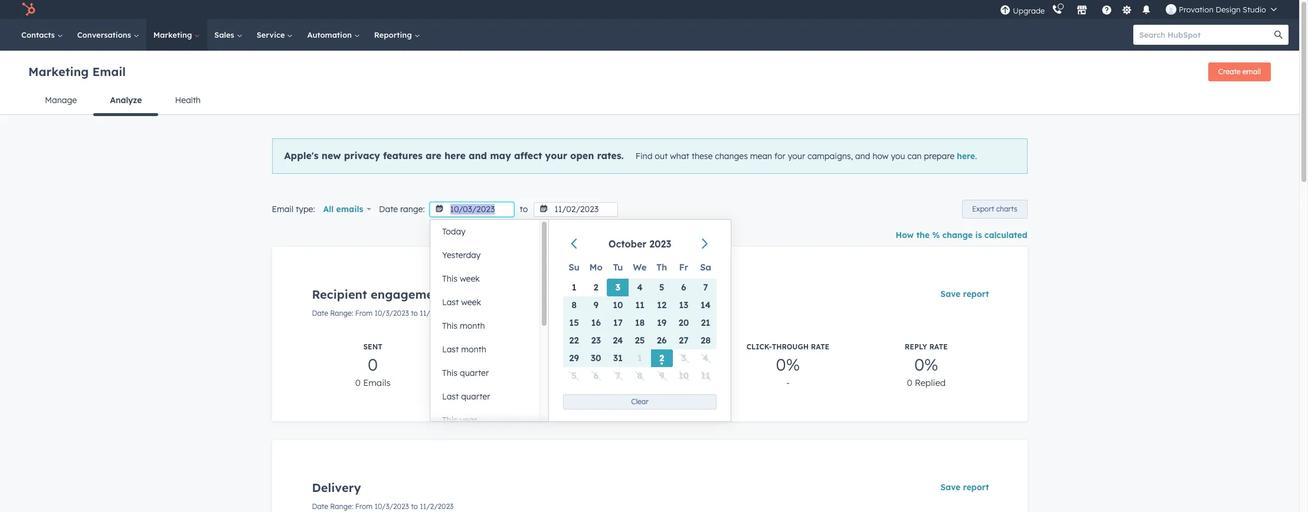 Task type: locate. For each thing, give the bounding box(es) containing it.
7
[[703, 282, 708, 293], [616, 371, 620, 382]]

3 menu item
[[607, 279, 629, 297], [673, 350, 695, 368]]

11 menu item
[[629, 297, 651, 315], [695, 368, 717, 385]]

1 horizontal spatial 10
[[679, 371, 689, 382]]

2 menu item down 26
[[651, 350, 673, 368]]

month for last month
[[461, 345, 486, 355]]

0 inside click rate 0% 0 clicked
[[631, 378, 636, 389]]

date for delivery
[[312, 503, 328, 512]]

1 vertical spatial 4
[[703, 353, 708, 364]]

8 up clear
[[637, 371, 642, 382]]

rate inside click rate 0% 0 clicked
[[653, 343, 671, 352]]

MM/DD/YYYY text field
[[430, 202, 514, 217], [534, 202, 618, 217]]

1 vertical spatial email
[[272, 204, 293, 215]]

1 for the leftmost the 1 menu item
[[572, 282, 576, 293]]

8 for the right 8 menu item
[[637, 371, 642, 382]]

18
[[635, 318, 645, 329]]

2 report from the top
[[963, 483, 989, 493]]

1 rate from the left
[[513, 343, 532, 352]]

1 vertical spatial 7 menu item
[[607, 368, 629, 385]]

3 menu item down 27
[[673, 350, 695, 368]]

2 range from the top
[[330, 503, 352, 512]]

0 horizontal spatial 9
[[594, 300, 599, 311]]

last down this week
[[442, 298, 459, 308]]

date left range:
[[379, 204, 398, 215]]

1 last from the top
[[442, 298, 459, 308]]

1 vertical spatial 1
[[638, 353, 642, 364]]

provation design studio button
[[1159, 0, 1284, 19]]

1 menu item down the 25
[[629, 350, 651, 368]]

7 menu item
[[695, 279, 717, 297], [607, 368, 629, 385]]

apple's
[[284, 150, 319, 162]]

notifications button
[[1136, 0, 1156, 19]]

1 vertical spatial emails
[[363, 378, 391, 389]]

7 menu item up 14
[[695, 279, 717, 297]]

date range : from 10/3/2023 to 11/2/2023 down delivery
[[312, 503, 454, 512]]

marketing
[[153, 30, 194, 40], [28, 64, 89, 79]]

from for delivery
[[355, 503, 373, 512]]

health button
[[158, 86, 217, 115]]

help image
[[1102, 5, 1112, 16]]

quarter for this quarter
[[460, 368, 489, 379]]

1 this from the top
[[442, 274, 457, 285]]

month
[[460, 321, 485, 332], [461, 345, 486, 355]]

1 vertical spatial 6
[[594, 371, 599, 382]]

range
[[330, 309, 352, 318], [330, 503, 352, 512]]

0 vertical spatial 5 menu item
[[651, 279, 673, 297]]

4 rate from the left
[[929, 343, 948, 352]]

0% up clicked
[[638, 355, 662, 375]]

17 menu item
[[607, 315, 629, 332]]

12 menu item
[[651, 297, 673, 315]]

2 for 2 menu item to the top
[[594, 282, 598, 293]]

0 vertical spatial 10 menu item
[[607, 297, 629, 315]]

email left type:
[[272, 204, 293, 215]]

1 range from the top
[[330, 309, 352, 318]]

changes
[[715, 151, 748, 162]]

1 vertical spatial from
[[355, 503, 373, 512]]

1 horizontal spatial mm/dd/yyyy text field
[[534, 202, 618, 217]]

1 vertical spatial 11
[[701, 371, 710, 382]]

0 vertical spatial from
[[355, 309, 373, 318]]

0 vertical spatial 5
[[659, 282, 664, 293]]

1 horizontal spatial 4
[[703, 353, 708, 364]]

10 menu item
[[607, 297, 629, 315], [673, 368, 695, 385]]

range down recipient
[[330, 309, 352, 318]]

0 vertical spatial report
[[963, 289, 989, 300]]

1 vertical spatial 1 menu item
[[629, 350, 651, 368]]

month inside button
[[460, 321, 485, 332]]

last month button
[[430, 338, 540, 362]]

15 menu item
[[563, 315, 585, 332]]

3 for top the 3 menu item
[[615, 282, 620, 293]]

emails down sent
[[363, 378, 391, 389]]

0 vertical spatial 8
[[572, 300, 577, 311]]

open rate
[[491, 343, 532, 352]]

16 menu item
[[585, 315, 607, 332]]

month up this quarter
[[461, 345, 486, 355]]

14 menu item
[[695, 297, 717, 315]]

export
[[972, 205, 994, 214]]

0 vertical spatial emails
[[336, 204, 363, 215]]

help button
[[1097, 0, 1117, 19]]

date down recipient
[[312, 309, 328, 318]]

1 date range : from 10/3/2023 to 11/2/2023 from the top
[[312, 309, 454, 318]]

how
[[896, 230, 914, 241]]

4 menu item
[[629, 279, 651, 297], [695, 350, 717, 368]]

to for delivery
[[411, 503, 418, 512]]

2 save report button from the top
[[933, 476, 997, 500]]

this for this month
[[442, 321, 457, 332]]

marketing left the sales
[[153, 30, 194, 40]]

10 right clicked
[[679, 371, 689, 382]]

from down delivery
[[355, 503, 373, 512]]

0 vertical spatial 11/2/2023
[[420, 309, 454, 318]]

emails
[[336, 204, 363, 215], [363, 378, 391, 389]]

menu
[[999, 0, 1285, 19]]

5 menu item
[[651, 279, 673, 297], [563, 368, 585, 385]]

1 vertical spatial 6 menu item
[[585, 368, 607, 385]]

this down last week
[[442, 321, 457, 332]]

6 menu item
[[673, 279, 695, 297], [585, 368, 607, 385]]

5
[[659, 282, 664, 293], [572, 371, 577, 382]]

8 menu item
[[563, 297, 585, 315], [629, 368, 651, 385]]

2 menu item
[[585, 279, 607, 297], [651, 350, 673, 368]]

2 this from the top
[[442, 321, 457, 332]]

0 horizontal spatial 9 menu item
[[585, 297, 607, 315]]

mo
[[589, 262, 603, 273]]

2 0% from the left
[[776, 355, 800, 375]]

1 vertical spatial 9
[[659, 371, 664, 382]]

0% inside click rate 0% 0 clicked
[[638, 355, 662, 375]]

1 : from the top
[[352, 309, 353, 318]]

rate right the through
[[811, 343, 829, 352]]

6
[[681, 282, 686, 293], [594, 371, 599, 382]]

1 11/2/2023 from the top
[[420, 309, 454, 318]]

28 menu item
[[695, 332, 717, 350]]

0 vertical spatial save report
[[940, 289, 989, 300]]

9
[[594, 300, 599, 311], [659, 371, 664, 382]]

0 horizontal spatial marketing
[[28, 64, 89, 79]]

week up last week
[[460, 274, 480, 285]]

9 up clear button at the bottom of page
[[659, 371, 664, 382]]

today
[[442, 227, 466, 237]]

1 from from the top
[[355, 309, 373, 318]]

6 menu item down 30
[[585, 368, 607, 385]]

1 save report from the top
[[940, 289, 989, 300]]

month up last month
[[460, 321, 485, 332]]

click-through rate 0% -
[[747, 343, 829, 389]]

recipient
[[312, 287, 367, 302]]

marketing email banner
[[28, 59, 1271, 86]]

1 menu item
[[563, 279, 585, 297], [629, 350, 651, 368]]

1 vertical spatial quarter
[[461, 392, 490, 403]]

6 down 30 menu item
[[594, 371, 599, 382]]

3 down tu
[[615, 282, 620, 293]]

3 menu item down tu
[[607, 279, 629, 297]]

11 down 28 menu item
[[701, 371, 710, 382]]

0 vertical spatial save report button
[[933, 283, 997, 306]]

create
[[1218, 67, 1241, 76]]

export charts button
[[962, 200, 1027, 219]]

emails right all on the top left of page
[[336, 204, 363, 215]]

: for recipient engagement
[[352, 309, 353, 318]]

1 horizontal spatial 2
[[659, 353, 664, 364]]

0%
[[638, 355, 662, 375], [776, 355, 800, 375], [914, 355, 938, 375]]

15
[[569, 318, 579, 329]]

from for recipient engagement
[[355, 309, 373, 318]]

0 vertical spatial 1
[[572, 282, 576, 293]]

week for last week
[[461, 298, 481, 308]]

8 up 15
[[572, 300, 577, 311]]

marketing inside 'banner'
[[28, 64, 89, 79]]

1 menu item down su
[[563, 279, 585, 297]]

settings link
[[1119, 3, 1134, 16]]

1 horizontal spatial 4 menu item
[[695, 350, 717, 368]]

week up this month
[[461, 298, 481, 308]]

0% up 'replied'
[[914, 355, 938, 375]]

0% for 0 clicked
[[638, 355, 662, 375]]

save report for recipient engagement
[[940, 289, 989, 300]]

2 mm/dd/yyyy text field from the left
[[534, 202, 618, 217]]

11 for the topmost 11 menu item
[[635, 300, 645, 311]]

1 vertical spatial marketing
[[28, 64, 89, 79]]

11/2/2023 for delivery
[[420, 503, 454, 512]]

rate right open
[[513, 343, 532, 352]]

0 horizontal spatial 6
[[594, 371, 599, 382]]

1 vertical spatial 4 menu item
[[695, 350, 717, 368]]

this left year
[[442, 416, 457, 426]]

mm/dd/yyyy text field up the today button
[[430, 202, 514, 217]]

rate left 27 menu item on the bottom right of the page
[[653, 343, 671, 352]]

2 vertical spatial last
[[442, 392, 459, 403]]

range down delivery
[[330, 503, 352, 512]]

rate inside click-through rate 0% -
[[811, 343, 829, 352]]

Search HubSpot search field
[[1133, 25, 1278, 45]]

9 menu item up the 16
[[585, 297, 607, 315]]

5 menu item up 12
[[651, 279, 673, 297]]

save report for delivery
[[940, 483, 989, 493]]

7 down 31 menu item
[[616, 371, 620, 382]]

2 down 26 'menu item'
[[659, 353, 664, 364]]

0 horizontal spatial 10 menu item
[[607, 297, 629, 315]]

month inside button
[[461, 345, 486, 355]]

from
[[355, 309, 373, 318], [355, 503, 373, 512]]

0 horizontal spatial 0%
[[638, 355, 662, 375]]

1 down su
[[572, 282, 576, 293]]

report
[[963, 289, 989, 300], [963, 483, 989, 493]]

are
[[426, 150, 441, 162]]

save for delivery
[[940, 483, 961, 493]]

8 menu item up 15
[[563, 297, 585, 315]]

: down recipient
[[352, 309, 353, 318]]

4 down 28 menu item
[[703, 353, 708, 364]]

11 up 18
[[635, 300, 645, 311]]

0 horizontal spatial 4
[[637, 282, 643, 293]]

2 vertical spatial to
[[411, 503, 418, 512]]

2 11/2/2023 from the top
[[420, 503, 454, 512]]

search image
[[1274, 31, 1283, 39]]

10 menu item right clicked
[[673, 368, 695, 385]]

rate inside reply rate 0% 0 replied
[[929, 343, 948, 352]]

1 vertical spatial date
[[312, 309, 328, 318]]

1 horizontal spatial 6 menu item
[[673, 279, 695, 297]]

4 this from the top
[[442, 416, 457, 426]]

report for delivery
[[963, 483, 989, 493]]

email up analyze
[[92, 64, 126, 79]]

0 vertical spatial 11 menu item
[[629, 297, 651, 315]]

month for this month
[[460, 321, 485, 332]]

2 10/3/2023 from the top
[[375, 503, 409, 512]]

fr
[[679, 262, 688, 273]]

27 menu item
[[673, 332, 695, 350]]

click rate 0% 0 clicked
[[628, 343, 671, 389]]

range for delivery
[[330, 503, 352, 512]]

save report button for recipient engagement
[[933, 283, 997, 306]]

6 menu item up 13
[[673, 279, 695, 297]]

this month
[[442, 321, 485, 332]]

2 rate from the left
[[653, 343, 671, 352]]

and left how
[[855, 151, 870, 162]]

0 vertical spatial :
[[352, 309, 353, 318]]

1 down the click
[[638, 353, 642, 364]]

3 last from the top
[[442, 392, 459, 403]]

date range : from 10/3/2023 to 11/2/2023 down recipient engagement
[[312, 309, 454, 318]]

your right for
[[788, 151, 805, 162]]

11 menu item up 18
[[629, 297, 651, 315]]

1 horizontal spatial 5
[[659, 282, 664, 293]]

calculated
[[984, 230, 1027, 241]]

0 vertical spatial 2
[[594, 282, 598, 293]]

your left open
[[545, 150, 567, 162]]

4 menu item down we
[[629, 279, 651, 297]]

0 horizontal spatial email
[[92, 64, 126, 79]]

1 vertical spatial 11/2/2023
[[420, 503, 454, 512]]

marketing up manage button
[[28, 64, 89, 79]]

1 vertical spatial range
[[330, 503, 352, 512]]

last
[[442, 298, 459, 308], [442, 345, 459, 355], [442, 392, 459, 403]]

1 horizontal spatial 9 menu item
[[651, 368, 673, 385]]

to for recipient engagement
[[411, 309, 418, 318]]

you
[[891, 151, 905, 162]]

2 date range : from 10/3/2023 to 11/2/2023 from the top
[[312, 503, 454, 512]]

1 0% from the left
[[638, 355, 662, 375]]

navigation
[[28, 86, 1271, 116]]

0 vertical spatial 8 menu item
[[563, 297, 585, 315]]

from down recipient engagement
[[355, 309, 373, 318]]

0 horizontal spatial here
[[444, 150, 466, 162]]

10 menu item up 17
[[607, 297, 629, 315]]

0 vertical spatial month
[[460, 321, 485, 332]]

0 vertical spatial date range : from 10/3/2023 to 11/2/2023
[[312, 309, 454, 318]]

mean
[[750, 151, 772, 162]]

rate right the reply
[[929, 343, 948, 352]]

last up this year
[[442, 392, 459, 403]]

1 vertical spatial save report button
[[933, 476, 997, 500]]

0 vertical spatial save
[[940, 289, 961, 300]]

0 vertical spatial 7
[[703, 282, 708, 293]]

2 : from the top
[[352, 503, 353, 512]]

0 horizontal spatial mm/dd/yyyy text field
[[430, 202, 514, 217]]

1 horizontal spatial your
[[788, 151, 805, 162]]

quarter up last quarter
[[460, 368, 489, 379]]

9 menu item
[[585, 297, 607, 315], [651, 368, 673, 385]]

to
[[520, 204, 528, 215], [411, 309, 418, 318], [411, 503, 418, 512]]

here right are
[[444, 150, 466, 162]]

2 menu item down mo
[[585, 279, 607, 297]]

0 vertical spatial 6 menu item
[[673, 279, 695, 297]]

your
[[545, 150, 567, 162], [788, 151, 805, 162]]

1 horizontal spatial 3
[[681, 353, 686, 364]]

2 save report from the top
[[940, 483, 989, 493]]

date
[[379, 204, 398, 215], [312, 309, 328, 318], [312, 503, 328, 512]]

11 menu item down 28 menu item
[[695, 368, 717, 385]]

here link
[[957, 151, 975, 162]]

7 up 14
[[703, 282, 708, 293]]

6 for right 6 menu item
[[681, 282, 686, 293]]

next month image
[[698, 238, 711, 251]]

2 vertical spatial date
[[312, 503, 328, 512]]

0 vertical spatial 9
[[594, 300, 599, 311]]

1 horizontal spatial 11 menu item
[[695, 368, 717, 385]]

29 menu item
[[563, 350, 585, 368]]

24 menu item
[[607, 332, 629, 350]]

week for this week
[[460, 274, 480, 285]]

emails inside popup button
[[336, 204, 363, 215]]

4 down we
[[637, 282, 643, 293]]

8 menu item up clear
[[629, 368, 651, 385]]

engagement
[[371, 287, 445, 302]]

recipient engagement
[[312, 287, 445, 302]]

0 vertical spatial 1 menu item
[[563, 279, 585, 297]]

0 horizontal spatial 2 menu item
[[585, 279, 607, 297]]

0% down the through
[[776, 355, 800, 375]]

10 up 17
[[613, 300, 623, 311]]

6 up 13
[[681, 282, 686, 293]]

how
[[873, 151, 889, 162]]

11 for right 11 menu item
[[701, 371, 710, 382]]

1 save report button from the top
[[933, 283, 997, 306]]

hubspot image
[[21, 2, 35, 17]]

this
[[442, 274, 457, 285], [442, 321, 457, 332], [442, 368, 457, 379], [442, 416, 457, 426]]

here
[[444, 150, 466, 162], [957, 151, 975, 162]]

last inside button
[[442, 345, 459, 355]]

0 vertical spatial range
[[330, 309, 352, 318]]

1 vertical spatial 8
[[637, 371, 642, 382]]

4 menu item down 28
[[695, 350, 717, 368]]

20
[[678, 318, 689, 329]]

1 horizontal spatial and
[[855, 151, 870, 162]]

search button
[[1269, 25, 1289, 45]]

2 last from the top
[[442, 345, 459, 355]]

this quarter button
[[430, 362, 540, 385]]

yesterday button
[[430, 244, 540, 267]]

19 menu item
[[651, 315, 673, 332]]

0 horizontal spatial 2
[[594, 282, 598, 293]]

-
[[786, 378, 790, 389]]

10/3/2023
[[375, 309, 409, 318], [375, 503, 409, 512]]

7 menu item down 31
[[607, 368, 629, 385]]

1 horizontal spatial marketing
[[153, 30, 194, 40]]

0 horizontal spatial 10
[[613, 300, 623, 311]]

rate for open rate
[[513, 343, 532, 352]]

how the % change is calculated
[[896, 230, 1027, 241]]

health
[[175, 95, 201, 106]]

mm/dd/yyyy text field up previous month image
[[534, 202, 618, 217]]

5 for bottommost 5 menu item
[[572, 371, 577, 382]]

5 up 12
[[659, 282, 664, 293]]

0 horizontal spatial 5 menu item
[[563, 368, 585, 385]]

open
[[491, 343, 511, 352]]

date range : from 10/3/2023 to 11/2/2023
[[312, 309, 454, 318], [312, 503, 454, 512]]

this for this week
[[442, 274, 457, 285]]

0 horizontal spatial 3 menu item
[[607, 279, 629, 297]]

1 horizontal spatial 5 menu item
[[651, 279, 673, 297]]

this down last month
[[442, 368, 457, 379]]

1
[[572, 282, 576, 293], [638, 353, 642, 364]]

this down yesterday
[[442, 274, 457, 285]]

campaigns,
[[808, 151, 853, 162]]

1 report from the top
[[963, 289, 989, 300]]

create email button
[[1208, 63, 1271, 81]]

automation link
[[300, 19, 367, 51]]

0 inside reply rate 0% 0 replied
[[907, 378, 912, 389]]

0 vertical spatial to
[[520, 204, 528, 215]]

design
[[1216, 5, 1241, 14]]

23 menu item
[[585, 332, 607, 350]]

1 horizontal spatial 9
[[659, 371, 664, 382]]

marketing link
[[146, 19, 207, 51]]

9 menu item up clear button at the bottom of page
[[651, 368, 673, 385]]

date down delivery
[[312, 503, 328, 512]]

2 save from the top
[[940, 483, 961, 493]]

we
[[633, 262, 647, 273]]

5 menu item down '29'
[[563, 368, 585, 385]]

0 vertical spatial 3
[[615, 282, 620, 293]]

0 horizontal spatial 4 menu item
[[629, 279, 651, 297]]

1 vertical spatial month
[[461, 345, 486, 355]]

1 save from the top
[[940, 289, 961, 300]]

11
[[635, 300, 645, 311], [701, 371, 710, 382]]

3 this from the top
[[442, 368, 457, 379]]

this year
[[442, 416, 477, 426]]

tu
[[613, 262, 623, 273]]

1 vertical spatial 7
[[616, 371, 620, 382]]

2 down mo
[[594, 282, 598, 293]]

5 down 29 menu item
[[572, 371, 577, 382]]

9 up the 16
[[594, 300, 599, 311]]

: down delivery
[[352, 503, 353, 512]]

quarter up year
[[461, 392, 490, 403]]

0 horizontal spatial 8
[[572, 300, 577, 311]]

settings image
[[1121, 5, 1132, 16]]

the
[[916, 230, 930, 241]]

and left may
[[469, 150, 487, 162]]

1 horizontal spatial 10 menu item
[[673, 368, 695, 385]]

3 rate from the left
[[811, 343, 829, 352]]

1 horizontal spatial 8 menu item
[[629, 368, 651, 385]]

1 vertical spatial save
[[940, 483, 961, 493]]

3
[[615, 282, 620, 293], [681, 353, 686, 364]]

0% inside reply rate 0% 0 replied
[[914, 355, 938, 375]]

1 vertical spatial 10/3/2023
[[375, 503, 409, 512]]

manage button
[[28, 86, 93, 115]]

1 10/3/2023 from the top
[[375, 309, 409, 318]]

1 vertical spatial to
[[411, 309, 418, 318]]

3 0% from the left
[[914, 355, 938, 375]]

studio
[[1243, 5, 1266, 14]]

click-
[[747, 343, 772, 352]]

last down this month
[[442, 345, 459, 355]]

3 down 27 menu item on the bottom right of the page
[[681, 353, 686, 364]]

: for delivery
[[352, 503, 353, 512]]

2 from from the top
[[355, 503, 373, 512]]

0 vertical spatial marketing
[[153, 30, 194, 40]]

8 for the leftmost 8 menu item
[[572, 300, 577, 311]]

0 vertical spatial email
[[92, 64, 126, 79]]

marketplaces image
[[1077, 5, 1087, 16]]

1 horizontal spatial 8
[[637, 371, 642, 382]]

reporting
[[374, 30, 414, 40]]

1 vertical spatial week
[[461, 298, 481, 308]]

last week button
[[430, 291, 540, 315]]

0
[[368, 355, 378, 375], [355, 378, 361, 389], [491, 378, 496, 389], [631, 378, 636, 389], [907, 378, 912, 389]]

0% inside click-through rate 0% -
[[776, 355, 800, 375]]

here right prepare at top
[[957, 151, 975, 162]]



Task type: describe. For each thing, give the bounding box(es) containing it.
0 horizontal spatial 6 menu item
[[585, 368, 607, 385]]

all
[[323, 204, 334, 215]]

1 horizontal spatial email
[[272, 204, 293, 215]]

this for this year
[[442, 416, 457, 426]]

0 horizontal spatial your
[[545, 150, 567, 162]]

0% for 0 replied
[[914, 355, 938, 375]]

0 horizontal spatial 7
[[616, 371, 620, 382]]

email
[[1243, 67, 1261, 76]]

0 vertical spatial 4 menu item
[[629, 279, 651, 297]]

date range:
[[379, 204, 425, 215]]

26
[[657, 335, 667, 347]]

what
[[670, 151, 689, 162]]

0 horizontal spatial 8 menu item
[[563, 297, 585, 315]]

export charts
[[972, 205, 1017, 214]]

31
[[613, 353, 623, 364]]

october 2023
[[608, 238, 671, 250]]

save report button for delivery
[[933, 476, 997, 500]]

0 vertical spatial 10
[[613, 300, 623, 311]]

18 menu item
[[629, 315, 651, 332]]

prepare
[[924, 151, 955, 162]]

manage
[[45, 95, 77, 106]]

11/2/2023 for recipient engagement
[[420, 309, 454, 318]]

find
[[636, 151, 652, 162]]

12
[[657, 300, 667, 311]]

0 opened
[[491, 378, 532, 389]]

marketing for marketing
[[153, 30, 194, 40]]

1 vertical spatial 5 menu item
[[563, 368, 585, 385]]

1 mm/dd/yyyy text field from the left
[[430, 202, 514, 217]]

30 menu item
[[585, 350, 607, 368]]

0 horizontal spatial and
[[469, 150, 487, 162]]

last quarter button
[[430, 385, 540, 409]]

21 menu item
[[695, 315, 717, 332]]

marketing for marketing email
[[28, 64, 89, 79]]

notifications image
[[1141, 5, 1152, 16]]

last for last month
[[442, 345, 459, 355]]

apple's new privacy features are here and may affect your open rates.
[[284, 150, 624, 162]]

delivery
[[312, 481, 361, 496]]

sa
[[700, 262, 711, 273]]

out
[[655, 151, 668, 162]]

reporting link
[[367, 19, 427, 51]]

range for recipient engagement
[[330, 309, 352, 318]]

charts
[[996, 205, 1017, 214]]

29
[[569, 353, 579, 364]]

all emails button
[[320, 198, 372, 221]]

date for recipient engagement
[[312, 309, 328, 318]]

may
[[490, 150, 511, 162]]

these
[[692, 151, 713, 162]]

10/3/2023 for delivery
[[375, 503, 409, 512]]

date range : from 10/3/2023 to 11/2/2023 for recipient engagement
[[312, 309, 454, 318]]

report for recipient engagement
[[963, 289, 989, 300]]

last month
[[442, 345, 486, 355]]

rates.
[[597, 150, 624, 162]]

1 horizontal spatial here
[[957, 151, 975, 162]]

can
[[907, 151, 922, 162]]

conversations
[[77, 30, 133, 40]]

hubspot link
[[14, 2, 44, 17]]

1 vertical spatial 10 menu item
[[673, 368, 695, 385]]

reply rate 0% 0 replied
[[905, 343, 948, 389]]

13
[[679, 300, 688, 311]]

email type:
[[272, 204, 315, 215]]

yesterday
[[442, 250, 481, 261]]

14
[[701, 300, 711, 311]]

last for last week
[[442, 298, 459, 308]]

marketing email
[[28, 64, 126, 79]]

31 menu item
[[607, 350, 629, 368]]

contacts link
[[14, 19, 70, 51]]

features
[[383, 150, 423, 162]]

13 menu item
[[673, 297, 695, 315]]

through
[[772, 343, 809, 352]]

service link
[[250, 19, 300, 51]]

5 for top 5 menu item
[[659, 282, 664, 293]]

provation
[[1179, 5, 1214, 14]]

clear
[[631, 398, 649, 407]]

replied
[[915, 378, 946, 389]]

privacy
[[344, 150, 380, 162]]

all emails
[[323, 204, 363, 215]]

30
[[591, 353, 601, 364]]

0 vertical spatial 2 menu item
[[585, 279, 607, 297]]

email inside 'banner'
[[92, 64, 126, 79]]

6 for the leftmost 6 menu item
[[594, 371, 599, 382]]

1 horizontal spatial 2 menu item
[[651, 350, 673, 368]]

19
[[657, 318, 667, 329]]

0 horizontal spatial 7 menu item
[[607, 368, 629, 385]]

analyze
[[110, 95, 142, 106]]

upgrade image
[[1000, 5, 1011, 16]]

0 vertical spatial 9 menu item
[[585, 297, 607, 315]]

0 vertical spatial 3 menu item
[[607, 279, 629, 297]]

emails inside "sent 0 0 emails"
[[363, 378, 391, 389]]

previous month image
[[568, 238, 581, 251]]

sent 0 0 emails
[[355, 343, 391, 389]]

0 vertical spatial date
[[379, 204, 398, 215]]

1 horizontal spatial 3 menu item
[[673, 350, 695, 368]]

1 vertical spatial 10
[[679, 371, 689, 382]]

1 vertical spatial 9 menu item
[[651, 368, 673, 385]]

sales link
[[207, 19, 250, 51]]

clicked
[[639, 378, 669, 389]]

range:
[[400, 204, 425, 215]]

marketplaces button
[[1070, 0, 1094, 19]]

last for last quarter
[[442, 392, 459, 403]]

1 horizontal spatial 1 menu item
[[629, 350, 651, 368]]

3 for the rightmost the 3 menu item
[[681, 353, 686, 364]]

opened
[[499, 378, 532, 389]]

23
[[591, 335, 601, 347]]

10/3/2023 for recipient engagement
[[375, 309, 409, 318]]

is
[[975, 230, 982, 241]]

17
[[613, 318, 623, 329]]

reply
[[905, 343, 927, 352]]

click
[[628, 343, 651, 352]]

upgrade
[[1013, 6, 1045, 15]]

sales
[[214, 30, 237, 40]]

this week
[[442, 274, 480, 285]]

2 for the right 2 menu item
[[659, 353, 664, 364]]

quarter for last quarter
[[461, 392, 490, 403]]

0 horizontal spatial 1 menu item
[[563, 279, 585, 297]]

24
[[613, 335, 623, 347]]

calling icon image
[[1052, 5, 1063, 15]]

calling icon button
[[1047, 2, 1067, 17]]

today button
[[430, 220, 540, 244]]

1 horizontal spatial 7
[[703, 282, 708, 293]]

conversations link
[[70, 19, 146, 51]]

navigation containing manage
[[28, 86, 1271, 116]]

find out what these changes mean for your campaigns, and how you can prepare here .
[[636, 151, 977, 162]]

1 for right the 1 menu item
[[638, 353, 642, 364]]

menu containing provation design studio
[[999, 0, 1285, 19]]

automation
[[307, 30, 354, 40]]

rate for click rate 0% 0 clicked
[[653, 343, 671, 352]]

october
[[608, 238, 647, 250]]

date range : from 10/3/2023 to 11/2/2023 for delivery
[[312, 503, 454, 512]]

25 menu item
[[629, 332, 651, 350]]

1 horizontal spatial 7 menu item
[[695, 279, 717, 297]]

change
[[942, 230, 973, 241]]

20 menu item
[[673, 315, 695, 332]]

provation design studio
[[1179, 5, 1266, 14]]

rate for reply rate 0% 0 replied
[[929, 343, 948, 352]]

22 menu item
[[563, 332, 585, 350]]

su
[[569, 262, 580, 273]]

james peterson image
[[1166, 4, 1177, 15]]

22
[[569, 335, 579, 347]]

26 menu item
[[651, 332, 673, 350]]

save for recipient engagement
[[940, 289, 961, 300]]

create email
[[1218, 67, 1261, 76]]

sent
[[363, 343, 382, 352]]

this quarter
[[442, 368, 489, 379]]

this for this quarter
[[442, 368, 457, 379]]

last week
[[442, 298, 481, 308]]



Task type: vqa. For each thing, say whether or not it's contained in the screenshot.


